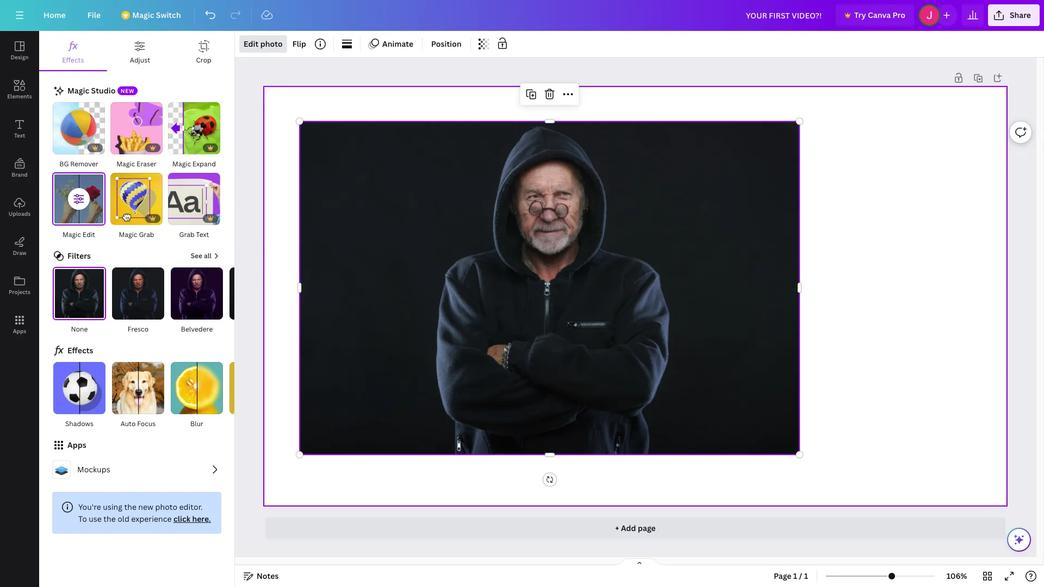 Task type: locate. For each thing, give the bounding box(es) containing it.
click here. button
[[173, 514, 211, 524]]

edit inside edit photo dropdown button
[[244, 39, 259, 49]]

1
[[794, 571, 798, 581], [804, 571, 808, 581]]

0 horizontal spatial the
[[104, 514, 116, 524]]

magic left eraser at the top left
[[117, 159, 135, 169]]

1 horizontal spatial grab
[[179, 230, 195, 239]]

apps down shadows on the bottom
[[67, 440, 86, 451]]

1 horizontal spatial text
[[196, 230, 209, 239]]

uploads
[[9, 210, 31, 218]]

0 vertical spatial photo
[[260, 39, 283, 49]]

you're using the new photo editor. to use the old experience
[[78, 502, 203, 524]]

new
[[121, 87, 134, 95]]

edit up filters
[[83, 230, 95, 239]]

magic for magic edit
[[63, 230, 81, 239]]

effects
[[62, 55, 84, 65], [67, 346, 93, 356]]

apps
[[13, 327, 26, 335], [67, 440, 86, 451]]

file button
[[79, 4, 109, 26]]

edit
[[244, 39, 259, 49], [83, 230, 95, 239]]

position
[[431, 39, 462, 49]]

mockups
[[77, 465, 110, 475]]

+
[[615, 523, 619, 533]]

canva assistant image
[[1013, 534, 1026, 547]]

flint
[[249, 325, 263, 334]]

you're
[[78, 502, 101, 513]]

apps down projects
[[13, 327, 26, 335]]

belvedere button
[[170, 267, 224, 336]]

studio
[[91, 85, 116, 96]]

the up old
[[124, 502, 136, 513]]

auto focus button
[[111, 362, 165, 430]]

home link
[[35, 4, 74, 26]]

magic switch
[[132, 10, 181, 20]]

flip
[[292, 39, 306, 49]]

0 vertical spatial apps
[[13, 327, 26, 335]]

expand
[[193, 159, 216, 169]]

magic
[[132, 10, 154, 20], [67, 85, 89, 96], [117, 159, 135, 169], [172, 159, 191, 169], [63, 230, 81, 239], [119, 230, 137, 239]]

1 1 from the left
[[794, 571, 798, 581]]

magic expand
[[172, 159, 216, 169]]

see
[[191, 251, 202, 261]]

effects button
[[39, 31, 107, 70]]

text
[[14, 132, 25, 139], [196, 230, 209, 239]]

animate
[[382, 39, 413, 49]]

text up brand button
[[14, 132, 25, 139]]

1 horizontal spatial 1
[[804, 571, 808, 581]]

1 horizontal spatial edit
[[244, 39, 259, 49]]

2 grab from the left
[[179, 230, 195, 239]]

bg
[[59, 159, 69, 169]]

1 vertical spatial the
[[104, 514, 116, 524]]

magic switch button
[[114, 4, 190, 26]]

0 vertical spatial text
[[14, 132, 25, 139]]

photo inside dropdown button
[[260, 39, 283, 49]]

page
[[774, 571, 792, 581]]

canva
[[868, 10, 891, 20]]

1 right /
[[804, 571, 808, 581]]

1 left /
[[794, 571, 798, 581]]

0 horizontal spatial edit
[[83, 230, 95, 239]]

apps inside button
[[13, 327, 26, 335]]

try
[[855, 10, 866, 20]]

0 vertical spatial effects
[[62, 55, 84, 65]]

try canva pro
[[855, 10, 906, 20]]

0 vertical spatial the
[[124, 502, 136, 513]]

0 horizontal spatial 1
[[794, 571, 798, 581]]

1 vertical spatial photo
[[155, 502, 177, 513]]

try canva pro button
[[836, 4, 914, 26]]

grab left grab text in the left top of the page
[[139, 230, 154, 239]]

see all button
[[190, 250, 221, 263]]

magic for magic grab
[[119, 230, 137, 239]]

belvedere
[[181, 325, 213, 334]]

new
[[138, 502, 153, 513]]

0 horizontal spatial photo
[[155, 502, 177, 513]]

home
[[44, 10, 66, 20]]

the down using
[[104, 514, 116, 524]]

main menu bar
[[0, 0, 1044, 31]]

design button
[[0, 31, 39, 70]]

0 horizontal spatial text
[[14, 132, 25, 139]]

adjust
[[130, 55, 150, 65]]

1 grab from the left
[[139, 230, 154, 239]]

use
[[89, 514, 102, 524]]

magic inside main menu bar
[[132, 10, 154, 20]]

projects
[[9, 288, 30, 296]]

1 vertical spatial edit
[[83, 230, 95, 239]]

shadows
[[65, 420, 94, 429]]

bg remover button
[[52, 102, 106, 170]]

remover
[[70, 159, 98, 169]]

fresco
[[128, 325, 149, 334]]

1 vertical spatial text
[[196, 230, 209, 239]]

magic right magic edit
[[119, 230, 137, 239]]

edit right crop button
[[244, 39, 259, 49]]

photo left "flip"
[[260, 39, 283, 49]]

text up see all
[[196, 230, 209, 239]]

edit inside "magic edit" button
[[83, 230, 95, 239]]

magic inside "button"
[[172, 159, 191, 169]]

1 vertical spatial apps
[[67, 440, 86, 451]]

1 horizontal spatial apps
[[67, 440, 86, 451]]

duotone button
[[228, 362, 283, 430]]

magic up filters
[[63, 230, 81, 239]]

+ add page
[[615, 523, 656, 533]]

grab up the see
[[179, 230, 195, 239]]

grab text button
[[168, 172, 221, 241]]

1 horizontal spatial photo
[[260, 39, 283, 49]]

click here.
[[173, 514, 211, 524]]

magic studio new
[[67, 85, 134, 96]]

uploads button
[[0, 188, 39, 227]]

magic grab button
[[110, 172, 163, 241]]

photo
[[260, 39, 283, 49], [155, 502, 177, 513]]

magic left expand
[[172, 159, 191, 169]]

photo up experience
[[155, 502, 177, 513]]

magic for magic eraser
[[117, 159, 135, 169]]

side panel tab list
[[0, 31, 39, 344]]

magic left studio
[[67, 85, 89, 96]]

0 horizontal spatial apps
[[13, 327, 26, 335]]

see all
[[191, 251, 212, 261]]

effects up the magic studio new
[[62, 55, 84, 65]]

106%
[[947, 571, 967, 581]]

fresco button
[[111, 267, 165, 336]]

0 vertical spatial edit
[[244, 39, 259, 49]]

notes button
[[239, 568, 283, 585]]

magic eraser
[[117, 159, 157, 169]]

magic left switch
[[132, 10, 154, 20]]

effects down none
[[67, 346, 93, 356]]

editor.
[[179, 502, 203, 513]]

0 horizontal spatial grab
[[139, 230, 154, 239]]



Task type: vqa. For each thing, say whether or not it's contained in the screenshot.
Notes
yes



Task type: describe. For each thing, give the bounding box(es) containing it.
1 vertical spatial effects
[[67, 346, 93, 356]]

elements
[[7, 92, 32, 100]]

position button
[[427, 35, 466, 53]]

auto
[[121, 420, 136, 429]]

notes
[[257, 571, 279, 581]]

text button
[[0, 109, 39, 148]]

magic edit button
[[52, 172, 106, 241]]

share button
[[988, 4, 1040, 26]]

click
[[173, 514, 190, 524]]

grab text
[[179, 230, 209, 239]]

experience
[[131, 514, 172, 524]]

106% button
[[939, 568, 975, 585]]

magic grab
[[119, 230, 154, 239]]

effects inside button
[[62, 55, 84, 65]]

focus
[[137, 420, 156, 429]]

bg remover
[[59, 159, 98, 169]]

duotone
[[242, 420, 269, 429]]

magic eraser button
[[110, 102, 163, 170]]

page 1 / 1
[[774, 571, 808, 581]]

brand button
[[0, 148, 39, 188]]

none
[[71, 325, 88, 334]]

magic for magic expand
[[172, 159, 191, 169]]

elements button
[[0, 70, 39, 109]]

switch
[[156, 10, 181, 20]]

file
[[87, 10, 101, 20]]

2 1 from the left
[[804, 571, 808, 581]]

add
[[621, 523, 636, 533]]

mockups button
[[48, 456, 226, 484]]

show pages image
[[614, 558, 666, 567]]

flip button
[[288, 35, 311, 53]]

eraser
[[137, 159, 157, 169]]

page
[[638, 523, 656, 533]]

all
[[204, 251, 212, 261]]

brand
[[12, 171, 28, 178]]

edit photo
[[244, 39, 283, 49]]

magic edit
[[63, 230, 95, 239]]

share
[[1010, 10, 1031, 20]]

projects button
[[0, 266, 39, 305]]

adjust button
[[107, 31, 173, 70]]

animate button
[[365, 35, 418, 53]]

to
[[78, 514, 87, 524]]

draw button
[[0, 227, 39, 266]]

edit photo button
[[239, 35, 287, 53]]

magic for magic switch
[[132, 10, 154, 20]]

filters
[[67, 251, 91, 261]]

/
[[799, 571, 803, 581]]

pro
[[893, 10, 906, 20]]

shadows button
[[52, 362, 107, 430]]

crop
[[196, 55, 211, 65]]

old
[[118, 514, 129, 524]]

apps button
[[0, 305, 39, 344]]

crop button
[[173, 31, 234, 70]]

auto focus
[[121, 420, 156, 429]]

magic expand button
[[168, 102, 221, 170]]

+ add page button
[[265, 518, 1006, 539]]

text inside the side panel tab list
[[14, 132, 25, 139]]

magic for magic studio new
[[67, 85, 89, 96]]

here.
[[192, 514, 211, 524]]

blur
[[190, 420, 203, 429]]

Design title text field
[[737, 4, 832, 26]]

using
[[103, 502, 122, 513]]

flint button
[[228, 267, 283, 336]]

design
[[11, 53, 29, 61]]

1 horizontal spatial the
[[124, 502, 136, 513]]

photo inside you're using the new photo editor. to use the old experience
[[155, 502, 177, 513]]

none button
[[52, 267, 107, 336]]

draw
[[13, 249, 26, 257]]



